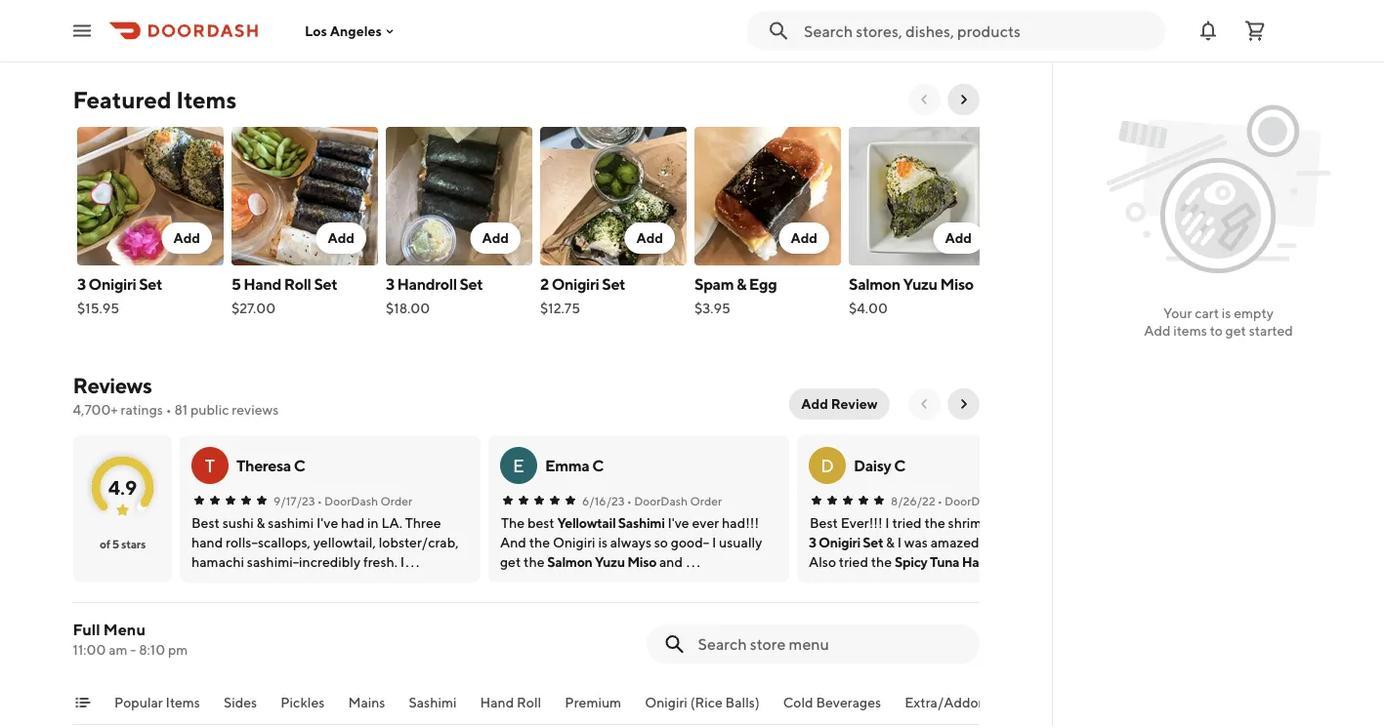 Task type: vqa. For each thing, say whether or not it's contained in the screenshot.
-
yes



Task type: locate. For each thing, give the bounding box(es) containing it.
doordash right 9/17/23
[[324, 494, 378, 508]]

5
[[231, 275, 240, 294], [112, 537, 119, 551]]

3 for 3 onigiri set
[[77, 275, 85, 294]]

3 inside 3 handroll set $18.00
[[385, 275, 394, 294]]

0 horizontal spatial salmon
[[547, 554, 592, 571]]

• doordash order for e
[[626, 494, 722, 508]]

1 vertical spatial yuzu
[[594, 554, 625, 571]]

3 doordash from the left
[[944, 494, 998, 508]]

pickles button
[[280, 694, 324, 725]]

(rice
[[690, 695, 722, 711]]

onigiri inside 3 onigiri set spicy tuna hand roll
[[818, 535, 860, 551]]

yuzu down salmon yuzu miso image
[[903, 275, 937, 294]]

hand roll
[[480, 695, 541, 711]]

balls)
[[725, 695, 759, 711]]

1 horizontal spatial sashimi
[[618, 515, 664, 531]]

daisy
[[853, 457, 891, 475]]

1 horizontal spatial • doordash order
[[626, 494, 722, 508]]

3 inside 3 onigiri set spicy tuna hand roll
[[808, 535, 816, 551]]

set inside 2 onigiri set $12.75
[[602, 275, 625, 294]]

5 right of
[[112, 537, 119, 551]]

miso
[[940, 275, 973, 294], [627, 554, 656, 571]]

1 vertical spatial roll
[[997, 554, 1021, 571]]

doordash for d
[[944, 494, 998, 508]]

miso down salmon yuzu miso image
[[940, 275, 973, 294]]

egg
[[749, 275, 777, 294]]

0 vertical spatial salmon
[[849, 275, 900, 294]]

d
[[820, 455, 834, 476]]

miso inside salmon yuzu miso $4.00
[[940, 275, 973, 294]]

theresa
[[236, 457, 291, 475]]

1 vertical spatial sashimi
[[408, 695, 456, 711]]

1 horizontal spatial miso
[[940, 275, 973, 294]]

1 vertical spatial 5
[[112, 537, 119, 551]]

set for 3 onigiri set
[[138, 275, 162, 294]]

c
[[293, 457, 305, 475], [592, 457, 603, 475], [894, 457, 905, 475]]

• left 81
[[166, 402, 172, 418]]

• inside the reviews 4,700+ ratings • 81 public reviews
[[166, 402, 172, 418]]

0 vertical spatial roll
[[284, 275, 311, 294]]

• right 9/17/23
[[317, 494, 322, 508]]

roll inside 5 hand roll set $27.00
[[284, 275, 311, 294]]

onigiri inside 2 onigiri set $12.75
[[551, 275, 599, 294]]

8/26/22
[[891, 494, 935, 508]]

• for d
[[937, 494, 942, 508]]

onigiri left (rice
[[644, 695, 687, 711]]

previous button of carousel image
[[917, 92, 933, 107]]

•
[[166, 402, 172, 418], [317, 494, 322, 508], [626, 494, 631, 508], [937, 494, 942, 508]]

set inside 3 onigiri set spicy tuna hand roll
[[862, 535, 883, 551]]

81
[[174, 402, 188, 418]]

1 horizontal spatial 5
[[231, 275, 240, 294]]

2 add button from the left
[[315, 223, 366, 254]]

0 horizontal spatial doordash
[[324, 494, 378, 508]]

1 • doordash order from the left
[[317, 494, 412, 508]]

2 onigiri set $12.75
[[540, 275, 625, 317]]

extra/addons button
[[904, 694, 992, 725]]

doordash up yellowtail sashimi
[[634, 494, 687, 508]]

2 c from the left
[[592, 457, 603, 475]]

3 onigiri set spicy tuna hand roll
[[808, 535, 1021, 571]]

0 horizontal spatial c
[[293, 457, 305, 475]]

cold
[[783, 695, 813, 711]]

set
[[138, 275, 162, 294], [313, 275, 337, 294], [459, 275, 482, 294], [602, 275, 625, 294], [862, 535, 883, 551]]

onigiri inside 3 onigiri set $15.95
[[88, 275, 136, 294]]

5 inside 5 hand roll set $27.00
[[231, 275, 240, 294]]

hand inside 3 onigiri set spicy tuna hand roll
[[961, 554, 995, 571]]

yuzu
[[903, 275, 937, 294], [594, 554, 625, 571]]

review
[[831, 396, 878, 412]]

full menu 11:00 am - 8:10 pm
[[73, 621, 188, 658]]

sashimi right mains
[[408, 695, 456, 711]]

salmon inside salmon yuzu miso $4.00
[[849, 275, 900, 294]]

sashimi
[[618, 515, 664, 531], [408, 695, 456, 711]]

sashimi button
[[408, 694, 456, 725]]

beverages
[[816, 695, 881, 711]]

yellowtail sashimi button
[[557, 514, 664, 533]]

1 add button from the left
[[161, 223, 212, 254]]

add button
[[161, 223, 212, 254], [315, 223, 366, 254], [470, 223, 520, 254], [624, 223, 675, 254], [779, 223, 829, 254], [933, 223, 983, 254]]

hand right sashimi button
[[480, 695, 514, 711]]

4 add button from the left
[[624, 223, 675, 254]]

featured items heading
[[73, 84, 237, 115]]

miso down yellowtail sashimi button
[[627, 554, 656, 571]]

yuzu inside button
[[594, 554, 625, 571]]

order for t
[[380, 494, 412, 508]]

add button for salmon yuzu miso
[[933, 223, 983, 254]]

add button for 3 onigiri set
[[161, 223, 212, 254]]

miso inside button
[[627, 554, 656, 571]]

yuzu inside salmon yuzu miso $4.00
[[903, 275, 937, 294]]

order
[[380, 494, 412, 508], [690, 494, 722, 508], [1000, 494, 1032, 508]]

add button for 3 handroll set
[[470, 223, 520, 254]]

-
[[130, 642, 136, 658]]

onigiri for 2 onigiri set $12.75
[[551, 275, 599, 294]]

onigiri down d
[[818, 535, 860, 551]]

set inside 3 onigiri set $15.95
[[138, 275, 162, 294]]

hand up the $27.00
[[243, 275, 281, 294]]

Store search: begin typing to search for stores available on DoorDash text field
[[804, 20, 1154, 42]]

2 • doordash order from the left
[[626, 494, 722, 508]]

salmon up "$4.00"
[[849, 275, 900, 294]]

1 horizontal spatial 3
[[385, 275, 394, 294]]

add
[[173, 230, 200, 246], [327, 230, 354, 246], [482, 230, 509, 246], [636, 230, 663, 246], [790, 230, 817, 246], [945, 230, 972, 246], [1144, 323, 1171, 339], [801, 396, 828, 412]]

5 add button from the left
[[779, 223, 829, 254]]

daisy c
[[853, 457, 905, 475]]

doordash for e
[[634, 494, 687, 508]]

reviews
[[232, 402, 279, 418]]

doordash right 8/26/22
[[944, 494, 998, 508]]

3
[[77, 275, 85, 294], [385, 275, 394, 294], [808, 535, 816, 551]]

• doordash order up yellowtail sashimi
[[626, 494, 722, 508]]

of 5 stars
[[99, 537, 145, 551]]

3 inside 3 onigiri set $15.95
[[77, 275, 85, 294]]

1 horizontal spatial roll
[[516, 695, 541, 711]]

roll
[[284, 275, 311, 294], [997, 554, 1021, 571], [516, 695, 541, 711]]

onigiri inside button
[[644, 695, 687, 711]]

your cart is empty add items to get started
[[1144, 305, 1293, 339]]

0 vertical spatial hand
[[243, 275, 281, 294]]

yuzu down yellowtail sashimi button
[[594, 554, 625, 571]]

c right daisy
[[894, 457, 905, 475]]

set inside 3 handroll set $18.00
[[459, 275, 482, 294]]

mains button
[[348, 694, 385, 725]]

2 horizontal spatial roll
[[997, 554, 1021, 571]]

items
[[176, 85, 237, 113], [165, 695, 200, 711]]

• right 6/16/23
[[626, 494, 631, 508]]

roll down 5 hand roll set image
[[284, 275, 311, 294]]

0 horizontal spatial • doordash order
[[317, 494, 412, 508]]

0 vertical spatial sashimi
[[618, 515, 664, 531]]

2 horizontal spatial • doordash order
[[937, 494, 1032, 508]]

c right emma
[[592, 457, 603, 475]]

doordash
[[324, 494, 378, 508], [634, 494, 687, 508], [944, 494, 998, 508]]

3 c from the left
[[894, 457, 905, 475]]

2 horizontal spatial 3
[[808, 535, 816, 551]]

• doordash order for d
[[937, 494, 1032, 508]]

1 horizontal spatial c
[[592, 457, 603, 475]]

items inside button
[[165, 695, 200, 711]]

3 add button from the left
[[470, 223, 520, 254]]

• doordash order up spicy tuna hand roll button
[[937, 494, 1032, 508]]

onigiri up the $15.95
[[88, 275, 136, 294]]

0 horizontal spatial miso
[[627, 554, 656, 571]]

reviews
[[73, 373, 152, 399]]

1 horizontal spatial order
[[690, 494, 722, 508]]

3 handroll set image
[[385, 127, 532, 266]]

roll inside 3 onigiri set spicy tuna hand roll
[[997, 554, 1021, 571]]

pm
[[168, 642, 188, 658]]

popular items
[[114, 695, 200, 711]]

1 doordash from the left
[[324, 494, 378, 508]]

add inside your cart is empty add items to get started
[[1144, 323, 1171, 339]]

roll left 'premium'
[[516, 695, 541, 711]]

stars
[[121, 537, 145, 551]]

hand
[[243, 275, 281, 294], [961, 554, 995, 571], [480, 695, 514, 711]]

1 c from the left
[[293, 457, 305, 475]]

sashimi down 6/16/23
[[618, 515, 664, 531]]

• right 8/26/22
[[937, 494, 942, 508]]

1 vertical spatial hand
[[961, 554, 995, 571]]

0 horizontal spatial roll
[[284, 275, 311, 294]]

2 horizontal spatial doordash
[[944, 494, 998, 508]]

mains
[[348, 695, 385, 711]]

0 vertical spatial items
[[176, 85, 237, 113]]

2 doordash from the left
[[634, 494, 687, 508]]

add button for spam & egg
[[779, 223, 829, 254]]

hand right tuna
[[961, 554, 995, 571]]

1 horizontal spatial doordash
[[634, 494, 687, 508]]

c up 9/17/23
[[293, 457, 305, 475]]

2 vertical spatial hand
[[480, 695, 514, 711]]

add for 3 handroll set
[[482, 230, 509, 246]]

c for d
[[894, 457, 905, 475]]

1 vertical spatial items
[[165, 695, 200, 711]]

public
[[190, 402, 229, 418]]

• doordash order
[[317, 494, 412, 508], [626, 494, 722, 508], [937, 494, 1032, 508]]

• for e
[[626, 494, 631, 508]]

1 horizontal spatial salmon
[[849, 275, 900, 294]]

1 horizontal spatial yuzu
[[903, 275, 937, 294]]

salmon inside button
[[547, 554, 592, 571]]

onigiri up $12.75
[[551, 275, 599, 294]]

0 horizontal spatial sashimi
[[408, 695, 456, 711]]

2 horizontal spatial order
[[1000, 494, 1032, 508]]

0 vertical spatial 5
[[231, 275, 240, 294]]

3 • doordash order from the left
[[937, 494, 1032, 508]]

0 horizontal spatial 3
[[77, 275, 85, 294]]

5 up the $27.00
[[231, 275, 240, 294]]

6 add button from the left
[[933, 223, 983, 254]]

1 horizontal spatial hand
[[480, 695, 514, 711]]

cart
[[1195, 305, 1219, 321]]

3 order from the left
[[1000, 494, 1032, 508]]

emma
[[545, 457, 589, 475]]

previous image
[[917, 397, 933, 412]]

next image
[[956, 397, 972, 412]]

to
[[1210, 323, 1223, 339]]

next button of carousel image
[[956, 92, 972, 107]]

0 horizontal spatial hand
[[243, 275, 281, 294]]

1 vertical spatial miso
[[627, 554, 656, 571]]

add for salmon yuzu miso
[[945, 230, 972, 246]]

• doordash order right 9/17/23
[[317, 494, 412, 508]]

2 horizontal spatial hand
[[961, 554, 995, 571]]

$12.75
[[540, 300, 580, 317]]

5 hand roll set $27.00
[[231, 275, 337, 317]]

items right popular
[[165, 695, 200, 711]]

$18.00
[[385, 300, 430, 317]]

open menu image
[[70, 19, 94, 42]]

0 vertical spatial miso
[[940, 275, 973, 294]]

items right featured
[[176, 85, 237, 113]]

2 vertical spatial roll
[[516, 695, 541, 711]]

items inside heading
[[176, 85, 237, 113]]

e
[[513, 455, 524, 476]]

items for featured items
[[176, 85, 237, 113]]

featured items
[[73, 85, 237, 113]]

cold beverages
[[783, 695, 881, 711]]

1 order from the left
[[380, 494, 412, 508]]

roll right tuna
[[997, 554, 1021, 571]]

0 vertical spatial yuzu
[[903, 275, 937, 294]]

0 horizontal spatial order
[[380, 494, 412, 508]]

1 vertical spatial salmon
[[547, 554, 592, 571]]

reviews link
[[73, 373, 152, 399]]

items for popular items
[[165, 695, 200, 711]]

salmon
[[849, 275, 900, 294], [547, 554, 592, 571]]

of
[[99, 537, 110, 551]]

0 horizontal spatial 5
[[112, 537, 119, 551]]

hand inside 5 hand roll set $27.00
[[243, 275, 281, 294]]

2 horizontal spatial c
[[894, 457, 905, 475]]

2 order from the left
[[690, 494, 722, 508]]

c for t
[[293, 457, 305, 475]]

0 horizontal spatial yuzu
[[594, 554, 625, 571]]

salmon down yellowtail
[[547, 554, 592, 571]]



Task type: describe. For each thing, give the bounding box(es) containing it.
3 handroll set $18.00
[[385, 275, 482, 317]]

premium
[[564, 695, 621, 711]]

theresa c
[[236, 457, 305, 475]]

&
[[736, 275, 746, 294]]

your
[[1164, 305, 1192, 321]]

11:00
[[73, 642, 106, 658]]

3 onigiri set button
[[808, 533, 883, 553]]

4.9
[[108, 476, 137, 499]]

hand roll button
[[480, 694, 541, 725]]

tuna
[[930, 554, 959, 571]]

yuzu for salmon yuzu miso $4.00
[[903, 275, 937, 294]]

items
[[1174, 323, 1207, 339]]

4,700+
[[73, 402, 118, 418]]

los angeles button
[[305, 23, 398, 39]]

popular
[[114, 695, 162, 711]]

show menu categories image
[[75, 696, 90, 711]]

spam
[[694, 275, 733, 294]]

roll inside button
[[516, 695, 541, 711]]

featured
[[73, 85, 171, 113]]

spam & egg $3.95
[[694, 275, 777, 317]]

yellowtail
[[557, 515, 615, 531]]

add review button
[[790, 389, 890, 420]]

handroll
[[397, 275, 456, 294]]

3 for 3 handroll set
[[385, 275, 394, 294]]

add for spam & egg
[[790, 230, 817, 246]]

add for 5 hand roll set
[[327, 230, 354, 246]]

salmon yuzu miso $4.00
[[849, 275, 973, 317]]

set inside 5 hand roll set $27.00
[[313, 275, 337, 294]]

$3.95
[[694, 300, 730, 317]]

$15.95
[[77, 300, 119, 317]]

spam & egg image
[[694, 127, 841, 266]]

started
[[1249, 323, 1293, 339]]

salmon yuzu miso
[[547, 554, 656, 571]]

0 items, open order cart image
[[1244, 19, 1267, 42]]

order for d
[[1000, 494, 1032, 508]]

5 hand roll set image
[[231, 127, 378, 266]]

popular items button
[[114, 694, 200, 725]]

ratings
[[121, 402, 163, 418]]

add button for 5 hand roll set
[[315, 223, 366, 254]]

add inside button
[[801, 396, 828, 412]]

hand inside button
[[480, 695, 514, 711]]

yellowtail sashimi
[[557, 515, 664, 531]]

salmon for salmon yuzu miso
[[547, 554, 592, 571]]

add for 2 onigiri set
[[636, 230, 663, 246]]

$27.00
[[231, 300, 275, 317]]

get
[[1226, 323, 1247, 339]]

premium button
[[564, 694, 621, 725]]

• doordash order for t
[[317, 494, 412, 508]]

Item Search search field
[[698, 634, 964, 656]]

$4.00
[[849, 300, 888, 317]]

empty
[[1234, 305, 1274, 321]]

add button for 2 onigiri set
[[624, 223, 675, 254]]

reviews 4,700+ ratings • 81 public reviews
[[73, 373, 279, 418]]

onigiri for 3 onigiri set spicy tuna hand roll
[[818, 535, 860, 551]]

set for 3 handroll set
[[459, 275, 482, 294]]

sashimi inside button
[[618, 515, 664, 531]]

2 onigiri set image
[[540, 127, 686, 266]]

am
[[109, 642, 128, 658]]

8:10
[[139, 642, 165, 658]]

doordash for t
[[324, 494, 378, 508]]

set for 2 onigiri set
[[602, 275, 625, 294]]

notification bell image
[[1197, 19, 1220, 42]]

salmon for salmon yuzu miso $4.00
[[849, 275, 900, 294]]

menu
[[103, 621, 146, 639]]

t
[[205, 455, 215, 476]]

los angeles
[[305, 23, 382, 39]]

spicy tuna hand roll button
[[894, 553, 1021, 573]]

miso for salmon yuzu miso $4.00
[[940, 275, 973, 294]]

emma c
[[545, 457, 603, 475]]

2
[[540, 275, 548, 294]]

cold beverages button
[[783, 694, 881, 725]]

9/17/23
[[273, 494, 315, 508]]

3 onigiri set image
[[77, 127, 223, 266]]

onigiri (rice balls)
[[644, 695, 759, 711]]

is
[[1222, 305, 1231, 321]]

order for e
[[690, 494, 722, 508]]

pickles
[[280, 695, 324, 711]]

salmon yuzu miso image
[[849, 127, 995, 266]]

c for e
[[592, 457, 603, 475]]

salmon yuzu miso button
[[547, 553, 656, 573]]

extra/addons
[[904, 695, 992, 711]]

spicy
[[894, 554, 927, 571]]

sides button
[[223, 694, 257, 725]]

sides
[[223, 695, 257, 711]]

angeles
[[330, 23, 382, 39]]

add review
[[801, 396, 878, 412]]

• for t
[[317, 494, 322, 508]]

onigiri for 3 onigiri set $15.95
[[88, 275, 136, 294]]

los
[[305, 23, 327, 39]]

3 onigiri set $15.95
[[77, 275, 162, 317]]

onigiri (rice balls) button
[[644, 694, 759, 725]]

yuzu for salmon yuzu miso
[[594, 554, 625, 571]]

add for 3 onigiri set
[[173, 230, 200, 246]]

miso for salmon yuzu miso
[[627, 554, 656, 571]]

6/16/23
[[582, 494, 624, 508]]

full
[[73, 621, 100, 639]]



